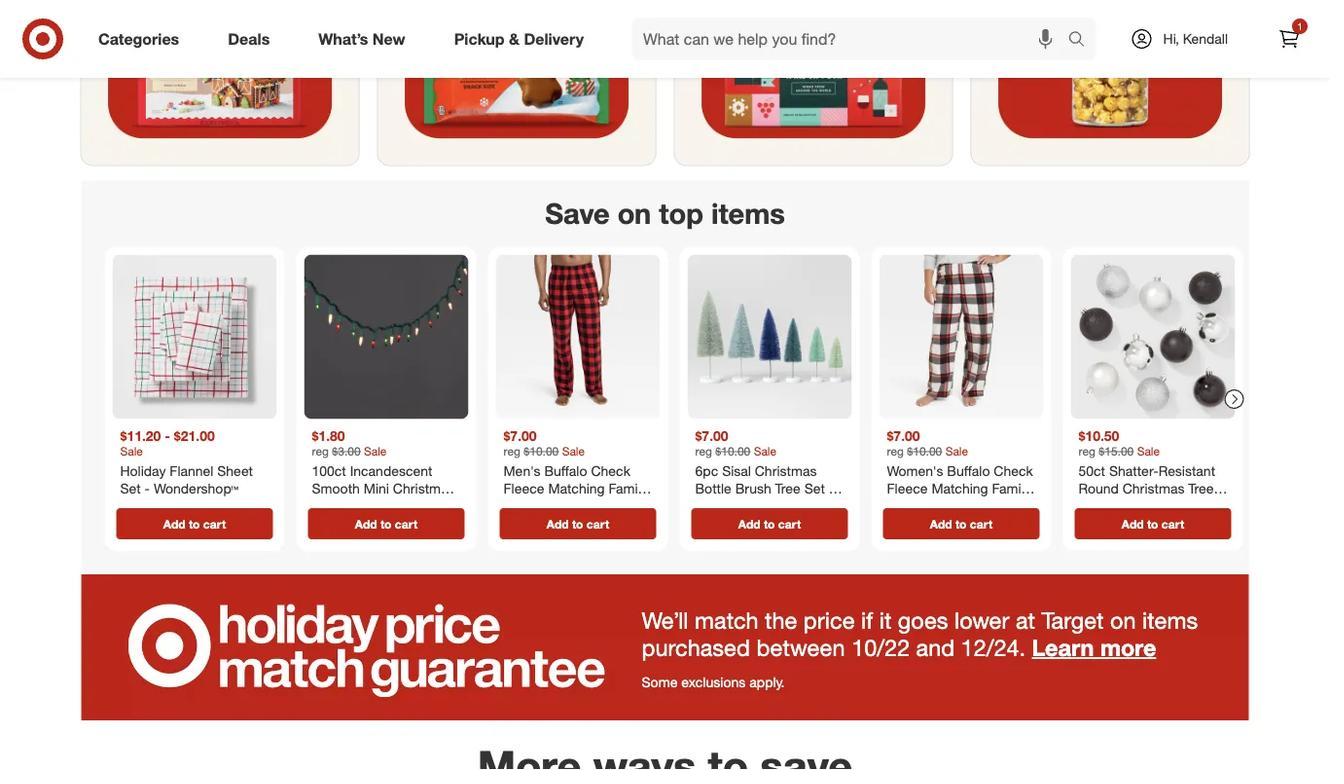 Task type: describe. For each thing, give the bounding box(es) containing it.
10/22
[[852, 633, 910, 661]]

sheet
[[217, 462, 253, 479]]

12/24.
[[961, 633, 1026, 661]]

add for 100ct incandescent smooth mini christmas string lights red/green/white with green wire - wondershop™ image
[[355, 516, 377, 531]]

- inside $7.00 reg $10.00 sale 6pc sisal christmas bottle brush tree set - wondershop™
[[829, 479, 834, 497]]

$10.00 for women's buffalo check fleece matching family pajama pants - wondershop™ black image at the right of the page
[[908, 444, 943, 459]]

save on top items
[[545, 196, 786, 230]]

50ct shatter-resistant round christmas tree ornament set - wondershop™ image
[[1071, 255, 1236, 419]]

more
[[1101, 633, 1157, 661]]

cart for add to cart button for 100ct incandescent smooth mini christmas string lights red/green/white with green wire - wondershop™ image
[[395, 516, 418, 531]]

tree
[[776, 479, 801, 497]]

on inside we'll match the price if it goes lower at target on items purchased between 10/22 and 12/24.
[[1111, 606, 1137, 634]]

some exclusions apply.
[[642, 673, 785, 690]]

reg inside $7.00 reg $10.00 sale 6pc sisal christmas bottle brush tree set - wondershop™
[[696, 444, 713, 459]]

hi,
[[1164, 30, 1180, 47]]

$7.00 for men's buffalo check fleece matching family pajama pants - wondershop™ red "image"
[[504, 427, 537, 444]]

$11.20 - $21.00 sale holiday flannel sheet set - wondershop™
[[120, 427, 253, 497]]

What can we help you find? suggestions appear below search field
[[632, 18, 1073, 60]]

christmas
[[755, 462, 817, 479]]

save
[[545, 196, 610, 230]]

pickup & delivery link
[[438, 18, 609, 60]]

we'll match the price if it goes lower at target on items purchased between 10/22 and 12/24.
[[642, 606, 1199, 661]]

$10.00 inside $7.00 reg $10.00 sale 6pc sisal christmas bottle brush tree set - wondershop™
[[716, 444, 751, 459]]

target
[[1042, 606, 1104, 634]]

$7.00 reg $10.00 sale for men's buffalo check fleece matching family pajama pants - wondershop™ red "image"
[[504, 427, 585, 459]]

$10.50
[[1079, 427, 1120, 444]]

what's
[[319, 29, 368, 48]]

brush
[[736, 479, 772, 497]]

sisal
[[723, 462, 751, 479]]

to for men's buffalo check fleece matching family pajama pants - wondershop™ red "image"
[[572, 516, 584, 531]]

$3.00
[[332, 444, 361, 459]]

$7.00 for women's buffalo check fleece matching family pajama pants - wondershop™ black image at the right of the page
[[887, 427, 921, 444]]

add to cart button for 6pc sisal christmas bottle brush tree set - wondershop™ image
[[692, 508, 848, 539]]

pickup
[[454, 29, 505, 48]]

delivery
[[524, 29, 584, 48]]

100ct incandescent smooth mini christmas string lights red/green/white with green wire - wondershop™ image
[[304, 255, 469, 419]]

6pc sisal christmas bottle brush tree set - wondershop™ image
[[688, 255, 852, 419]]

if
[[862, 606, 873, 634]]

add for 6pc sisal christmas bottle brush tree set - wondershop™ image
[[739, 516, 761, 531]]

reg for 100ct incandescent smooth mini christmas string lights red/green/white with green wire - wondershop™ image
[[312, 444, 329, 459]]

bottle
[[696, 479, 732, 497]]

women's buffalo check fleece matching family pajama pants - wondershop™ black image
[[880, 255, 1044, 419]]

deals link
[[211, 18, 294, 60]]

add to cart button for men's buffalo check fleece matching family pajama pants - wondershop™ red "image"
[[500, 508, 657, 539]]

the
[[765, 606, 798, 634]]

it
[[880, 606, 892, 634]]

items inside we'll match the price if it goes lower at target on items purchased between 10/22 and 12/24.
[[1143, 606, 1199, 634]]

add for women's buffalo check fleece matching family pajama pants - wondershop™ black image at the right of the page
[[931, 516, 953, 531]]

cart for add to cart button for the 50ct shatter-resistant round christmas tree ornament set - wondershop™ image
[[1162, 516, 1185, 531]]

cart for men's buffalo check fleece matching family pajama pants - wondershop™ red "image" add to cart button
[[587, 516, 610, 531]]

to for the 50ct shatter-resistant round christmas tree ornament set - wondershop™ image
[[1148, 516, 1159, 531]]

kendall
[[1184, 30, 1229, 47]]

cart for add to cart button for 6pc sisal christmas bottle brush tree set - wondershop™ image
[[779, 516, 801, 531]]

carousel region
[[81, 180, 1250, 574]]

match
[[695, 606, 759, 634]]

items inside carousel region
[[712, 196, 786, 230]]

top
[[659, 196, 704, 230]]

add to cart button for women's buffalo check fleece matching family pajama pants - wondershop™ black image at the right of the page
[[884, 508, 1040, 539]]

1 horizontal spatial -
[[165, 427, 170, 444]]

6pc
[[696, 462, 719, 479]]

1 link
[[1269, 18, 1311, 60]]

sale inside $7.00 reg $10.00 sale 6pc sisal christmas bottle brush tree set - wondershop™
[[754, 444, 777, 459]]

hi, kendall
[[1164, 30, 1229, 47]]



Task type: locate. For each thing, give the bounding box(es) containing it.
3 add to cart button from the left
[[500, 508, 657, 539]]

5 to from the left
[[956, 516, 967, 531]]

1 horizontal spatial $7.00 reg $10.00 sale
[[887, 427, 969, 459]]

on
[[618, 196, 652, 230], [1111, 606, 1137, 634]]

$1.80 reg $3.00 sale
[[312, 427, 387, 459]]

cart for women's buffalo check fleece matching family pajama pants - wondershop™ black image at the right of the page's add to cart button
[[970, 516, 993, 531]]

add to cart for 6pc sisal christmas bottle brush tree set - wondershop™ image
[[739, 516, 801, 531]]

3 sale from the left
[[562, 444, 585, 459]]

men's buffalo check fleece matching family pajama pants - wondershop™ red image
[[496, 255, 661, 419]]

- left flannel
[[145, 479, 150, 497]]

0 horizontal spatial set
[[120, 479, 141, 497]]

set right tree
[[805, 479, 825, 497]]

4 add from the left
[[739, 516, 761, 531]]

3 $10.00 from the left
[[908, 444, 943, 459]]

1 $7.00 from the left
[[504, 427, 537, 444]]

2 $7.00 from the left
[[696, 427, 729, 444]]

1 horizontal spatial set
[[805, 479, 825, 497]]

4 add to cart from the left
[[739, 516, 801, 531]]

what's new link
[[302, 18, 430, 60]]

2 add from the left
[[355, 516, 377, 531]]

1 to from the left
[[189, 516, 200, 531]]

categories link
[[82, 18, 204, 60]]

1 sale from the left
[[120, 444, 143, 459]]

2 $7.00 reg $10.00 sale from the left
[[887, 427, 969, 459]]

3 to from the left
[[572, 516, 584, 531]]

wondershop™ down $21.00
[[154, 479, 239, 497]]

0 horizontal spatial $7.00 reg $10.00 sale
[[504, 427, 585, 459]]

$1.80
[[312, 427, 345, 444]]

learn more
[[1033, 633, 1157, 661]]

wondershop™
[[154, 479, 239, 497], [696, 497, 780, 514]]

1 add to cart from the left
[[163, 516, 226, 531]]

$11.20
[[120, 427, 161, 444]]

add to cart button for holiday flannel sheet set - wondershop™ "image"
[[116, 508, 273, 539]]

to for 100ct incandescent smooth mini christmas string lights red/green/white with green wire - wondershop™ image
[[381, 516, 392, 531]]

add to cart for 100ct incandescent smooth mini christmas string lights red/green/white with green wire - wondershop™ image
[[355, 516, 418, 531]]

search button
[[1060, 18, 1107, 64]]

set down $11.20
[[120, 479, 141, 497]]

-
[[165, 427, 170, 444], [145, 479, 150, 497], [829, 479, 834, 497]]

wondershop™ inside $11.20 - $21.00 sale holiday flannel sheet set - wondershop™
[[154, 479, 239, 497]]

2 horizontal spatial -
[[829, 479, 834, 497]]

1 horizontal spatial $7.00
[[696, 427, 729, 444]]

$10.50 reg $15.00 sale
[[1079, 427, 1161, 459]]

0 horizontal spatial items
[[712, 196, 786, 230]]

3 reg from the left
[[696, 444, 713, 459]]

to for holiday flannel sheet set - wondershop™ "image"
[[189, 516, 200, 531]]

0 horizontal spatial $7.00
[[504, 427, 537, 444]]

- right tree
[[829, 479, 834, 497]]

purchased
[[642, 633, 751, 661]]

6 add to cart from the left
[[1122, 516, 1185, 531]]

0 vertical spatial items
[[712, 196, 786, 230]]

2 to from the left
[[381, 516, 392, 531]]

2 $10.00 from the left
[[716, 444, 751, 459]]

at
[[1016, 606, 1036, 634]]

add
[[163, 516, 186, 531], [355, 516, 377, 531], [547, 516, 569, 531], [739, 516, 761, 531], [931, 516, 953, 531], [1122, 516, 1145, 531]]

2 set from the left
[[805, 479, 825, 497]]

target holiday price match guarantee image
[[81, 574, 1250, 720]]

holiday
[[120, 462, 166, 479]]

items
[[712, 196, 786, 230], [1143, 606, 1199, 634]]

pickup & delivery
[[454, 29, 584, 48]]

$15.00
[[1099, 444, 1134, 459]]

sale inside $11.20 - $21.00 sale holiday flannel sheet set - wondershop™
[[120, 444, 143, 459]]

6 sale from the left
[[1138, 444, 1161, 459]]

sale for the 50ct shatter-resistant round christmas tree ornament set - wondershop™ image
[[1138, 444, 1161, 459]]

$7.00 reg $10.00 sale
[[504, 427, 585, 459], [887, 427, 969, 459]]

1 add from the left
[[163, 516, 186, 531]]

add for men's buffalo check fleece matching family pajama pants - wondershop™ red "image"
[[547, 516, 569, 531]]

exclusions
[[682, 673, 746, 690]]

goes
[[898, 606, 949, 634]]

sale for men's buffalo check fleece matching family pajama pants - wondershop™ red "image"
[[562, 444, 585, 459]]

6 cart from the left
[[1162, 516, 1185, 531]]

0 horizontal spatial wondershop™
[[154, 479, 239, 497]]

sale inside $10.50 reg $15.00 sale
[[1138, 444, 1161, 459]]

1 cart from the left
[[203, 516, 226, 531]]

1 horizontal spatial on
[[1111, 606, 1137, 634]]

5 add from the left
[[931, 516, 953, 531]]

apply.
[[750, 673, 785, 690]]

2 add to cart button from the left
[[308, 508, 465, 539]]

between
[[757, 633, 846, 661]]

0 horizontal spatial $10.00
[[524, 444, 559, 459]]

4 to from the left
[[764, 516, 775, 531]]

to for 6pc sisal christmas bottle brush tree set - wondershop™ image
[[764, 516, 775, 531]]

cart for add to cart button corresponding to holiday flannel sheet set - wondershop™ "image"
[[203, 516, 226, 531]]

search
[[1060, 31, 1107, 50]]

$7.00
[[504, 427, 537, 444], [696, 427, 729, 444], [887, 427, 921, 444]]

1 $10.00 from the left
[[524, 444, 559, 459]]

$7.00 reg $10.00 sale 6pc sisal christmas bottle brush tree set - wondershop™
[[696, 427, 834, 514]]

4 reg from the left
[[887, 444, 904, 459]]

wondershop™ inside $7.00 reg $10.00 sale 6pc sisal christmas bottle brush tree set - wondershop™
[[696, 497, 780, 514]]

to for women's buffalo check fleece matching family pajama pants - wondershop™ black image at the right of the page
[[956, 516, 967, 531]]

reg
[[312, 444, 329, 459], [504, 444, 521, 459], [696, 444, 713, 459], [887, 444, 904, 459], [1079, 444, 1096, 459]]

0 horizontal spatial on
[[618, 196, 652, 230]]

$10.00 for men's buffalo check fleece matching family pajama pants - wondershop™ red "image"
[[524, 444, 559, 459]]

1 set from the left
[[120, 479, 141, 497]]

3 cart from the left
[[587, 516, 610, 531]]

sale
[[120, 444, 143, 459], [364, 444, 387, 459], [562, 444, 585, 459], [754, 444, 777, 459], [946, 444, 969, 459], [1138, 444, 1161, 459]]

add to cart button for the 50ct shatter-resistant round christmas tree ornament set - wondershop™ image
[[1075, 508, 1232, 539]]

1 vertical spatial on
[[1111, 606, 1137, 634]]

holiday flannel sheet set - wondershop™ image
[[112, 255, 277, 419]]

0 horizontal spatial -
[[145, 479, 150, 497]]

learn
[[1033, 633, 1095, 661]]

add for holiday flannel sheet set - wondershop™ "image"
[[163, 516, 186, 531]]

2 add to cart from the left
[[355, 516, 418, 531]]

$21.00
[[174, 427, 215, 444]]

5 add to cart button from the left
[[884, 508, 1040, 539]]

4 add to cart button from the left
[[692, 508, 848, 539]]

$7.00 reg $10.00 sale for women's buffalo check fleece matching family pajama pants - wondershop™ black image at the right of the page
[[887, 427, 969, 459]]

new
[[373, 29, 406, 48]]

set inside $11.20 - $21.00 sale holiday flannel sheet set - wondershop™
[[120, 479, 141, 497]]

6 add to cart button from the left
[[1075, 508, 1232, 539]]

2 horizontal spatial $10.00
[[908, 444, 943, 459]]

flannel
[[170, 462, 214, 479]]

4 sale from the left
[[754, 444, 777, 459]]

add to cart button for 100ct incandescent smooth mini christmas string lights red/green/white with green wire - wondershop™ image
[[308, 508, 465, 539]]

deals
[[228, 29, 270, 48]]

1 $7.00 reg $10.00 sale from the left
[[504, 427, 585, 459]]

lower
[[955, 606, 1010, 634]]

set inside $7.00 reg $10.00 sale 6pc sisal christmas bottle brush tree set - wondershop™
[[805, 479, 825, 497]]

3 $7.00 from the left
[[887, 427, 921, 444]]

sale for women's buffalo check fleece matching family pajama pants - wondershop™ black image at the right of the page
[[946, 444, 969, 459]]

5 reg from the left
[[1079, 444, 1096, 459]]

add to cart for the 50ct shatter-resistant round christmas tree ornament set - wondershop™ image
[[1122, 516, 1185, 531]]

4 cart from the left
[[779, 516, 801, 531]]

sale inside $1.80 reg $3.00 sale
[[364, 444, 387, 459]]

2 cart from the left
[[395, 516, 418, 531]]

and
[[917, 633, 955, 661]]

2 horizontal spatial $7.00
[[887, 427, 921, 444]]

6 add from the left
[[1122, 516, 1145, 531]]

$10.00
[[524, 444, 559, 459], [716, 444, 751, 459], [908, 444, 943, 459]]

add to cart for holiday flannel sheet set - wondershop™ "image"
[[163, 516, 226, 531]]

what's new
[[319, 29, 406, 48]]

3 add to cart from the left
[[547, 516, 610, 531]]

we'll
[[642, 606, 689, 634]]

some
[[642, 673, 678, 690]]

2 reg from the left
[[504, 444, 521, 459]]

- left $21.00
[[165, 427, 170, 444]]

cart
[[203, 516, 226, 531], [395, 516, 418, 531], [587, 516, 610, 531], [779, 516, 801, 531], [970, 516, 993, 531], [1162, 516, 1185, 531]]

0 vertical spatial on
[[618, 196, 652, 230]]

add to cart
[[163, 516, 226, 531], [355, 516, 418, 531], [547, 516, 610, 531], [739, 516, 801, 531], [931, 516, 993, 531], [1122, 516, 1185, 531]]

add to cart for women's buffalo check fleece matching family pajama pants - wondershop™ black image at the right of the page
[[931, 516, 993, 531]]

on inside carousel region
[[618, 196, 652, 230]]

1 horizontal spatial wondershop™
[[696, 497, 780, 514]]

5 add to cart from the left
[[931, 516, 993, 531]]

2 sale from the left
[[364, 444, 387, 459]]

wondershop™ down sisal
[[696, 497, 780, 514]]

categories
[[98, 29, 179, 48]]

set
[[120, 479, 141, 497], [805, 479, 825, 497]]

6 to from the left
[[1148, 516, 1159, 531]]

add to cart button
[[116, 508, 273, 539], [308, 508, 465, 539], [500, 508, 657, 539], [692, 508, 848, 539], [884, 508, 1040, 539], [1075, 508, 1232, 539]]

1 horizontal spatial $10.00
[[716, 444, 751, 459]]

on right target
[[1111, 606, 1137, 634]]

3 add from the left
[[547, 516, 569, 531]]

5 sale from the left
[[946, 444, 969, 459]]

on left top
[[618, 196, 652, 230]]

add for the 50ct shatter-resistant round christmas tree ornament set - wondershop™ image
[[1122, 516, 1145, 531]]

price
[[804, 606, 855, 634]]

reg for women's buffalo check fleece matching family pajama pants - wondershop™ black image at the right of the page
[[887, 444, 904, 459]]

sale for 100ct incandescent smooth mini christmas string lights red/green/white with green wire - wondershop™ image
[[364, 444, 387, 459]]

&
[[509, 29, 520, 48]]

1 reg from the left
[[312, 444, 329, 459]]

1 vertical spatial items
[[1143, 606, 1199, 634]]

reg inside $10.50 reg $15.00 sale
[[1079, 444, 1096, 459]]

reg for men's buffalo check fleece matching family pajama pants - wondershop™ red "image"
[[504, 444, 521, 459]]

reg for the 50ct shatter-resistant round christmas tree ornament set - wondershop™ image
[[1079, 444, 1096, 459]]

5 cart from the left
[[970, 516, 993, 531]]

to
[[189, 516, 200, 531], [381, 516, 392, 531], [572, 516, 584, 531], [764, 516, 775, 531], [956, 516, 967, 531], [1148, 516, 1159, 531]]

add to cart for men's buffalo check fleece matching family pajama pants - wondershop™ red "image"
[[547, 516, 610, 531]]

1 horizontal spatial items
[[1143, 606, 1199, 634]]

1
[[1298, 20, 1303, 32]]

reg inside $1.80 reg $3.00 sale
[[312, 444, 329, 459]]

1 add to cart button from the left
[[116, 508, 273, 539]]

$7.00 inside $7.00 reg $10.00 sale 6pc sisal christmas bottle brush tree set - wondershop™
[[696, 427, 729, 444]]



Task type: vqa. For each thing, say whether or not it's contained in the screenshot.
all colors icon corresponding to Plaid
no



